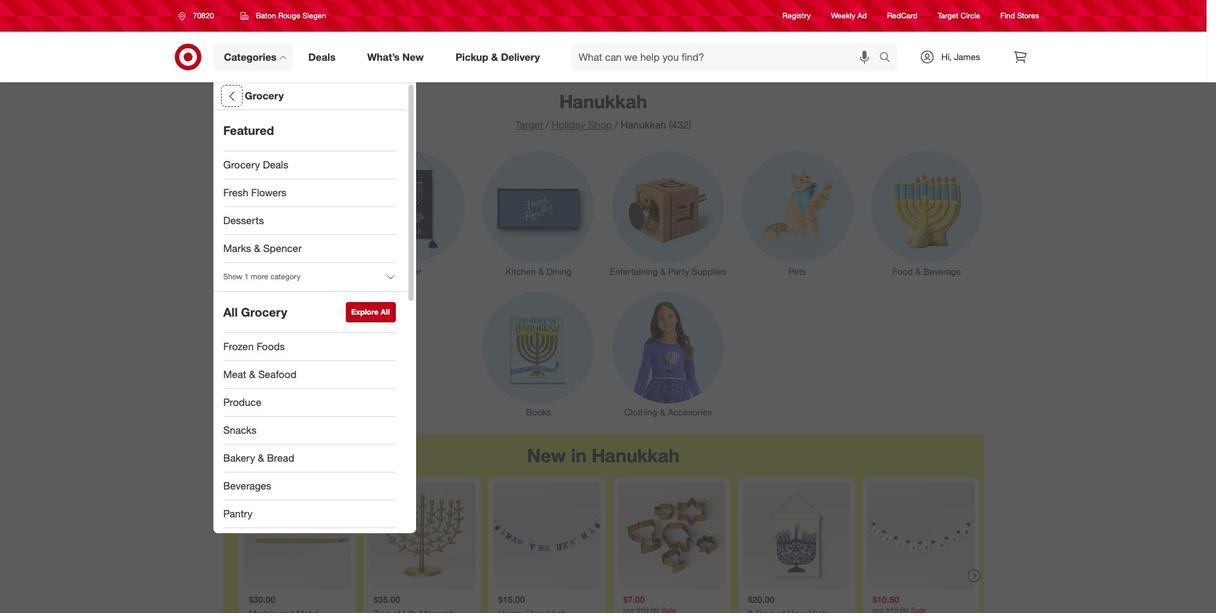 Task type: describe. For each thing, give the bounding box(es) containing it.
bakery
[[223, 452, 255, 464]]

0 vertical spatial target
[[938, 11, 959, 21]]

decor
[[397, 266, 421, 277]]

hanukkah inside carousel region
[[592, 444, 680, 467]]

snacks link
[[213, 417, 406, 445]]

pets link
[[733, 149, 862, 278]]

carousel region
[[223, 434, 983, 613]]

foods
[[257, 340, 285, 353]]

candles
[[289, 266, 321, 277]]

registry link
[[783, 10, 811, 21]]

1 vertical spatial hanukkah
[[621, 118, 666, 131]]

(432)
[[669, 118, 691, 131]]

stores
[[1017, 11, 1039, 21]]

find stores link
[[1001, 10, 1039, 21]]

$20.00 link
[[743, 482, 850, 613]]

entertaining & party supplies link
[[603, 149, 733, 278]]

kitchen & dining
[[506, 266, 572, 277]]

circle
[[961, 11, 980, 21]]

baton rouge siegen
[[256, 11, 326, 20]]

category
[[270, 272, 301, 282]]

deals inside deals link
[[308, 50, 336, 63]]

fresh flowers
[[223, 186, 286, 199]]

kitchen & dining link
[[474, 149, 603, 278]]

baton rouge siegen button
[[232, 4, 334, 27]]

seafood
[[258, 368, 297, 381]]

categories
[[224, 50, 277, 63]]

0 horizontal spatial all
[[223, 305, 238, 319]]

& for clothing
[[660, 407, 665, 417]]

& for kitchen
[[538, 266, 544, 277]]

kitchen
[[506, 266, 536, 277]]

frozen
[[223, 340, 254, 353]]

james
[[954, 51, 980, 62]]

$15.00
[[498, 594, 525, 605]]

$30.00 link
[[244, 482, 351, 613]]

frozen foods
[[223, 340, 285, 353]]

delivery
[[501, 50, 540, 63]]

pickup
[[456, 50, 488, 63]]

find
[[1001, 11, 1015, 21]]

meat & seafood link
[[213, 361, 406, 389]]

70820 button
[[170, 4, 227, 27]]

tree of life menorah gold - threshold™ image
[[368, 482, 475, 589]]

What can we help you find? suggestions appear below search field
[[571, 43, 883, 71]]

menorahs & candles
[[238, 266, 321, 277]]

books
[[526, 407, 551, 417]]

produce link
[[213, 389, 406, 417]]

holiday shop link
[[551, 118, 612, 131]]

dining
[[546, 266, 572, 277]]

$20.00
[[748, 594, 774, 605]]

marble and metal menorah holder gold - threshold™ image
[[244, 482, 351, 589]]

grocery deals
[[223, 158, 288, 171]]

clothing
[[624, 407, 657, 417]]

$35.00 link
[[368, 482, 475, 613]]

marks & spencer link
[[213, 235, 406, 263]]

0 horizontal spatial new
[[402, 50, 424, 63]]

2 / from the left
[[615, 118, 618, 131]]

decor link
[[344, 149, 474, 278]]

target circle link
[[938, 10, 980, 21]]

1 / from the left
[[545, 118, 549, 131]]

& for bakery
[[258, 452, 264, 464]]

snacks
[[223, 424, 256, 436]]

marks & spencer
[[223, 242, 302, 255]]

show 1 more category button
[[213, 263, 406, 291]]

1 horizontal spatial all
[[381, 307, 390, 317]]

spencer
[[263, 242, 302, 255]]

explore all
[[351, 307, 390, 317]]

fresh flowers link
[[213, 179, 406, 207]]

8 days of hanukkah interactive wall hanging - threshold™ image
[[743, 482, 850, 589]]

$30.00
[[249, 594, 275, 605]]

shop
[[588, 118, 612, 131]]

explore all link
[[346, 302, 396, 322]]

all grocery
[[223, 305, 287, 319]]

search
[[874, 52, 904, 64]]

beverages link
[[213, 473, 406, 500]]

pickup & delivery
[[456, 50, 540, 63]]

what's new link
[[356, 43, 440, 71]]

categories link
[[213, 43, 292, 71]]

holiday
[[551, 118, 585, 131]]

ad
[[857, 11, 867, 21]]

beverage
[[923, 266, 961, 277]]

show
[[223, 272, 242, 282]]

flowers
[[251, 186, 286, 199]]

bread
[[267, 452, 294, 464]]

& for marks
[[254, 242, 260, 255]]

target circle
[[938, 11, 980, 21]]

pantry
[[223, 507, 253, 520]]

$7.00
[[623, 594, 645, 605]]

grocery for grocery deals
[[223, 158, 260, 171]]



Task type: vqa. For each thing, say whether or not it's contained in the screenshot.
Deals to the left
yes



Task type: locate. For each thing, give the bounding box(es) containing it.
registry
[[783, 11, 811, 21]]

accesories
[[668, 407, 712, 417]]

clothing & accesories link
[[603, 290, 733, 419]]

grocery up the fresh
[[223, 158, 260, 171]]

& inside "link"
[[280, 266, 286, 277]]

0 horizontal spatial deals
[[263, 158, 288, 171]]

desserts
[[223, 214, 264, 227]]

target
[[938, 11, 959, 21], [515, 118, 543, 131]]

weekly ad link
[[831, 10, 867, 21]]

& left party
[[660, 266, 666, 277]]

0 vertical spatial grocery
[[245, 89, 284, 102]]

$7.00 link
[[618, 482, 725, 613]]

/ right target link
[[545, 118, 549, 131]]

food & beverage link
[[862, 149, 992, 278]]

in
[[571, 444, 587, 467]]

& for pickup
[[491, 50, 498, 63]]

0 horizontal spatial target
[[515, 118, 543, 131]]

0 vertical spatial new
[[402, 50, 424, 63]]

grocery for grocery
[[245, 89, 284, 102]]

new in hanukkah
[[527, 444, 680, 467]]

& right meat
[[249, 368, 255, 381]]

1 vertical spatial deals
[[263, 158, 288, 171]]

1 vertical spatial new
[[527, 444, 566, 467]]

& left candles
[[280, 266, 286, 277]]

clothing & accesories
[[624, 407, 712, 417]]

1 horizontal spatial new
[[527, 444, 566, 467]]

70820
[[193, 11, 214, 20]]

& for menorahs
[[280, 266, 286, 277]]

new inside carousel region
[[527, 444, 566, 467]]

weekly ad
[[831, 11, 867, 21]]

& left bread
[[258, 452, 264, 464]]

siegen
[[302, 11, 326, 20]]

supplies
[[692, 266, 726, 277]]

& for food
[[915, 266, 921, 277]]

6pc hanukkah cookie cutter set - threshold™ image
[[618, 482, 725, 589]]

& right food
[[915, 266, 921, 277]]

0 vertical spatial deals
[[308, 50, 336, 63]]

2 vertical spatial grocery
[[241, 305, 287, 319]]

all right explore
[[381, 307, 390, 317]]

grocery up foods at the bottom
[[241, 305, 287, 319]]

deals link
[[298, 43, 351, 71]]

hanukkah target / holiday shop / hanukkah (432)
[[515, 90, 691, 131]]

baton
[[256, 11, 276, 20]]

bakery & bread
[[223, 452, 294, 464]]

menorahs & candles link
[[215, 149, 344, 278]]

1 horizontal spatial target
[[938, 11, 959, 21]]

8 days of hanukkah garland - threshold™ image
[[867, 482, 974, 589]]

new right what's at the top left of the page
[[402, 50, 424, 63]]

pets
[[789, 266, 806, 277]]

& right marks at left top
[[254, 242, 260, 255]]

target left holiday
[[515, 118, 543, 131]]

bakery & bread link
[[213, 445, 406, 473]]

& left "dining"
[[538, 266, 544, 277]]

search button
[[874, 43, 904, 73]]

new left in on the left of page
[[527, 444, 566, 467]]

2 vertical spatial hanukkah
[[592, 444, 680, 467]]

& right the pickup
[[491, 50, 498, 63]]

deals
[[308, 50, 336, 63], [263, 158, 288, 171]]

food
[[893, 266, 913, 277]]

redcard
[[887, 11, 918, 21]]

pantry link
[[213, 500, 406, 528]]

deals up flowers
[[263, 158, 288, 171]]

featured
[[223, 123, 274, 138]]

party
[[668, 266, 689, 277]]

0 vertical spatial hanukkah
[[559, 90, 647, 113]]

target link
[[515, 118, 543, 131]]

$10.50
[[873, 594, 899, 605]]

show 1 more category
[[223, 272, 301, 282]]

& for meat
[[249, 368, 255, 381]]

deals down siegen
[[308, 50, 336, 63]]

& right "clothing"
[[660, 407, 665, 417]]

what's
[[367, 50, 400, 63]]

find stores
[[1001, 11, 1039, 21]]

target left "circle"
[[938, 11, 959, 21]]

1 horizontal spatial deals
[[308, 50, 336, 63]]

explore
[[351, 307, 379, 317]]

grocery deals link
[[213, 151, 406, 179]]

hanukkah
[[559, 90, 647, 113], [621, 118, 666, 131], [592, 444, 680, 467]]

grocery
[[245, 89, 284, 102], [223, 158, 260, 171], [241, 305, 287, 319]]

1 horizontal spatial /
[[615, 118, 618, 131]]

1 vertical spatial target
[[515, 118, 543, 131]]

food & beverage
[[893, 266, 961, 277]]

&
[[491, 50, 498, 63], [254, 242, 260, 255], [280, 266, 286, 277], [538, 266, 544, 277], [660, 266, 666, 277], [915, 266, 921, 277], [249, 368, 255, 381], [660, 407, 665, 417], [258, 452, 264, 464]]

more
[[251, 272, 268, 282]]

hanukkah left (432)
[[621, 118, 666, 131]]

/
[[545, 118, 549, 131], [615, 118, 618, 131]]

1
[[245, 272, 249, 282]]

all down show
[[223, 305, 238, 319]]

desserts link
[[213, 207, 406, 235]]

hi,
[[941, 51, 952, 62]]

menorahs
[[238, 266, 278, 277]]

entertaining & party supplies
[[610, 266, 726, 277]]

meat & seafood
[[223, 368, 297, 381]]

hanukkah down "clothing"
[[592, 444, 680, 467]]

weekly
[[831, 11, 855, 21]]

rouge
[[278, 11, 300, 20]]

fresh
[[223, 186, 248, 199]]

pickup & delivery link
[[445, 43, 556, 71]]

/ right shop
[[615, 118, 618, 131]]

hanukkah up shop
[[559, 90, 647, 113]]

what's new
[[367, 50, 424, 63]]

$15.00 link
[[493, 482, 600, 613]]

0 horizontal spatial /
[[545, 118, 549, 131]]

1 vertical spatial grocery
[[223, 158, 260, 171]]

meat
[[223, 368, 246, 381]]

$10.50 link
[[867, 482, 974, 613]]

& for entertaining
[[660, 266, 666, 277]]

grocery up 'featured'
[[245, 89, 284, 102]]

target inside hanukkah target / holiday shop / hanukkah (432)
[[515, 118, 543, 131]]

happy hanukkah garland - threshold™ image
[[493, 482, 600, 589]]

deals inside grocery deals link
[[263, 158, 288, 171]]



